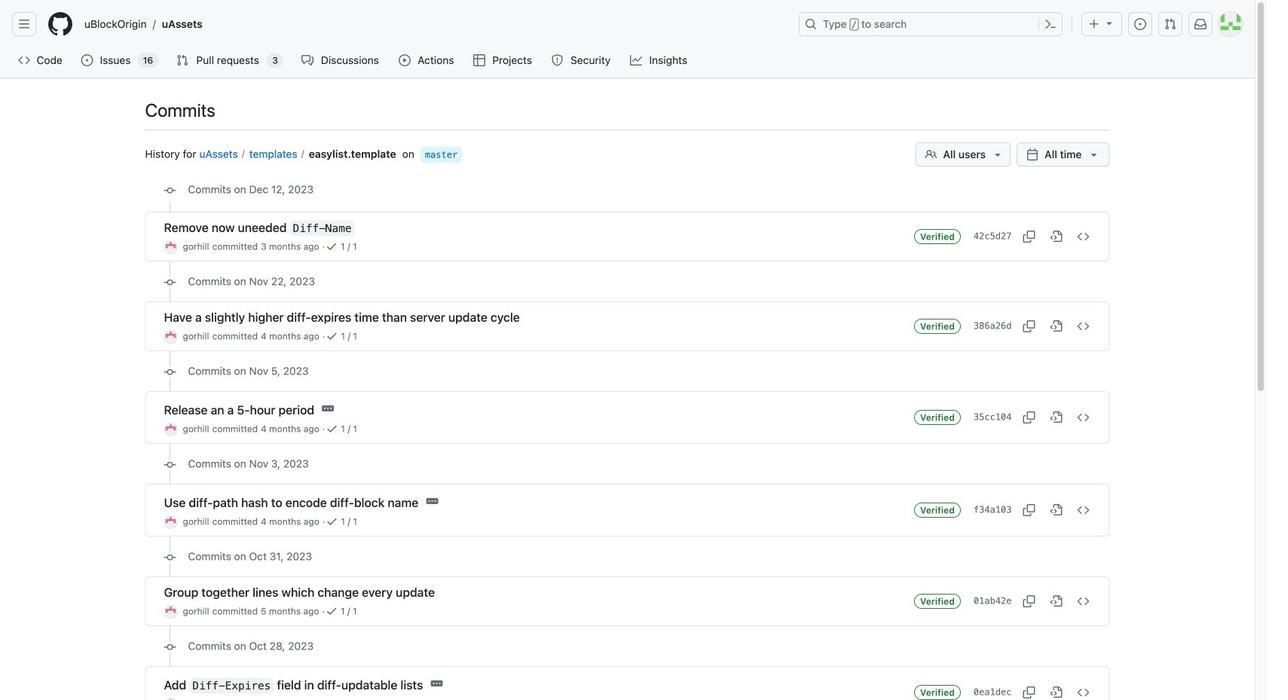 Task type: vqa. For each thing, say whether or not it's contained in the screenshot.
triangle down icon to the top
yes



Task type: locate. For each thing, give the bounding box(es) containing it.
code image for copy full sha for 42c5d27 image file code icon
[[1077, 231, 1089, 243]]

file code image right copy full sha for 01ab42e image
[[1050, 595, 1062, 607]]

1 gorhill image from the top
[[165, 241, 177, 253]]

file code image right copy full sha for f34a103 image
[[1050, 504, 1062, 516]]

5 gorhill image from the top
[[165, 606, 177, 618]]

file code image right copy full sha for 386a26d "icon"
[[1050, 320, 1062, 332]]

1 code image from the top
[[1077, 231, 1089, 243]]

2 code image from the top
[[1077, 320, 1089, 332]]

1 vertical spatial git pull request image
[[177, 54, 189, 66]]

0 vertical spatial code image
[[1077, 231, 1089, 243]]

sc 9kayk9 0 image
[[925, 148, 937, 161], [164, 366, 176, 378], [164, 641, 176, 653]]

code image for release an a 5-hour period. more information available below. list item
[[1077, 411, 1089, 424]]

1 vertical spatial file code image
[[1050, 504, 1062, 516]]

code image right copy full sha for 386a26d "icon"
[[1077, 320, 1089, 332]]

3 file code image from the top
[[1050, 595, 1062, 607]]

2 vertical spatial ellipsis image
[[431, 678, 443, 690]]

4 gorhill image from the top
[[165, 516, 177, 528]]

3 code image from the top
[[1077, 687, 1089, 699]]

sc 9kayk9 0 image
[[1027, 148, 1039, 161], [164, 185, 176, 197], [164, 277, 176, 289], [164, 459, 176, 471], [164, 552, 176, 564]]

0 horizontal spatial triangle down image
[[992, 148, 1004, 161]]

1 vertical spatial sc 9kayk9 0 image
[[164, 366, 176, 378]]

file code image
[[1050, 231, 1062, 243], [1050, 411, 1062, 424], [1050, 595, 1062, 607]]

1 vertical spatial file code image
[[1050, 411, 1062, 424]]

release an a 5-hour period. more information available below. list item
[[146, 392, 1109, 443]]

ellipsis image inside add `diff-expires` field in diff-updatable lists. more information available below. list item
[[431, 678, 443, 690]]

1 vertical spatial ellipsis image
[[426, 495, 438, 507]]

1 vertical spatial code image
[[1077, 320, 1089, 332]]

gorhill image inside group together lines which change every update. more information available below. list item
[[165, 606, 177, 618]]

git pull request image
[[1164, 18, 1176, 30], [177, 54, 189, 66]]

copy full sha for 0ea1dec image
[[1023, 687, 1035, 699]]

homepage image
[[48, 12, 72, 36]]

file code image right copy full sha for 42c5d27 image
[[1050, 231, 1062, 243]]

2 vertical spatial code image
[[1077, 687, 1089, 699]]

0 vertical spatial file code image
[[1050, 320, 1062, 332]]

comment discussion image
[[301, 54, 313, 66]]

file code image
[[1050, 320, 1062, 332], [1050, 504, 1062, 516], [1050, 687, 1062, 699]]

code image right copy full sha for 42c5d27 image
[[1077, 231, 1089, 243]]

triangle down image
[[992, 148, 1004, 161], [1088, 148, 1100, 161]]

2 file code image from the top
[[1050, 411, 1062, 424]]

0 vertical spatial ellipsis image
[[322, 402, 334, 415]]

graph image
[[630, 54, 642, 66]]

3 file code image from the top
[[1050, 687, 1062, 699]]

gorhill image for release an a 5-hour period. more information available below. list item
[[165, 423, 177, 435]]

2 file code image from the top
[[1050, 504, 1062, 516]]

gorhill image inside have a slightly higher diff-expires time than server update cycle. more information available below. list item
[[165, 331, 177, 343]]

1 horizontal spatial triangle down image
[[1088, 148, 1100, 161]]

0 vertical spatial git pull request image
[[1164, 18, 1176, 30]]

file code image right copy full sha for 35cc104 icon
[[1050, 411, 1062, 424]]

1 horizontal spatial issue opened image
[[1134, 18, 1146, 30]]

0 vertical spatial issue opened image
[[1134, 18, 1146, 30]]

file code image right copy full sha for 0ea1dec 'image'
[[1050, 687, 1062, 699]]

gorhill image inside remove now uneeded `diff-name`. more information available below. list item
[[165, 241, 177, 253]]

list
[[78, 12, 790, 36]]

use diff-path hash to encode diff-block name. more information available below. list item
[[146, 485, 1109, 536]]

1 triangle down image from the left
[[992, 148, 1004, 161]]

code image inside add `diff-expires` field in diff-updatable lists. more information available below. list item
[[1077, 687, 1089, 699]]

2 vertical spatial file code image
[[1050, 595, 1062, 607]]

ellipsis image
[[322, 402, 334, 415], [426, 495, 438, 507], [431, 678, 443, 690]]

code image
[[1077, 231, 1089, 243], [1077, 320, 1089, 332], [1077, 687, 1089, 699]]

have a slightly higher diff-expires time than server update cycle. more information available below. list item
[[146, 302, 1109, 350]]

1 file code image from the top
[[1050, 231, 1062, 243]]

1 file code image from the top
[[1050, 320, 1062, 332]]

gorhill image for group together lines which change every update. more information available below. list item
[[165, 606, 177, 618]]

0 vertical spatial file code image
[[1050, 231, 1062, 243]]

gorhill image for remove now uneeded `diff-name`. more information available below. list item
[[165, 241, 177, 253]]

1 vertical spatial issue opened image
[[81, 54, 93, 66]]

group together lines which change every update. more information available below. list item
[[146, 577, 1109, 626]]

shield image
[[551, 54, 563, 66]]

0 horizontal spatial issue opened image
[[81, 54, 93, 66]]

code image inside have a slightly higher diff-expires time than server update cycle. more information available below. list item
[[1077, 320, 1089, 332]]

gorhill image for use diff-path hash to encode diff-block name. more information available below. list item in the bottom of the page
[[165, 516, 177, 528]]

gorhill image inside use diff-path hash to encode diff-block name. more information available below. list item
[[165, 516, 177, 528]]

issue opened image
[[1134, 18, 1146, 30], [81, 54, 93, 66]]

2 gorhill image from the top
[[165, 331, 177, 343]]

command palette image
[[1045, 18, 1057, 30]]

gorhill image
[[165, 241, 177, 253], [165, 331, 177, 343], [165, 423, 177, 435], [165, 516, 177, 528], [165, 606, 177, 618]]

code image
[[18, 54, 30, 66], [1077, 411, 1089, 424], [1077, 504, 1089, 516], [1077, 595, 1089, 607]]

2 vertical spatial file code image
[[1050, 687, 1062, 699]]

3 gorhill image from the top
[[165, 423, 177, 435]]

code image right copy full sha for 0ea1dec 'image'
[[1077, 687, 1089, 699]]



Task type: describe. For each thing, give the bounding box(es) containing it.
notifications image
[[1195, 18, 1207, 30]]

play image
[[399, 54, 411, 66]]

gorhill image for have a slightly higher diff-expires time than server update cycle. more information available below. list item
[[165, 331, 177, 343]]

file code image for copy full sha for 0ea1dec 'image'
[[1050, 687, 1062, 699]]

0 horizontal spatial git pull request image
[[177, 54, 189, 66]]

copy full sha for 01ab42e image
[[1023, 595, 1035, 607]]

code image for use diff-path hash to encode diff-block name. more information available below. list item in the bottom of the page
[[1077, 504, 1089, 516]]

add `diff-expires` field in diff-updatable lists. more information available below. list item
[[146, 667, 1109, 700]]

copy full sha for f34a103 image
[[1023, 504, 1035, 516]]

file code image for copy full sha for 35cc104 icon
[[1050, 411, 1062, 424]]

copy full sha for 386a26d image
[[1023, 320, 1035, 332]]

1 horizontal spatial git pull request image
[[1164, 18, 1176, 30]]

issue opened image for the git pull request icon to the left
[[81, 54, 93, 66]]

code image for copy full sha for 0ea1dec 'image''s file code image
[[1077, 687, 1089, 699]]

file code image for copy full sha for 01ab42e image
[[1050, 595, 1062, 607]]

triangle down image
[[1103, 17, 1115, 29]]

ellipsis image for release an a 5-hour period. more information available below. list item
[[322, 402, 334, 415]]

ellipsis image for add `diff-expires` field in diff-updatable lists. more information available below. list item
[[431, 678, 443, 690]]

plus image
[[1088, 18, 1100, 30]]

ellipsis image for use diff-path hash to encode diff-block name. more information available below. list item in the bottom of the page
[[426, 495, 438, 507]]

code image for copy full sha for 386a26d "icon"'s file code image
[[1077, 320, 1089, 332]]

file code image for copy full sha for f34a103 image
[[1050, 504, 1062, 516]]

file code image for copy full sha for 386a26d "icon"
[[1050, 320, 1062, 332]]

remove now uneeded `diff-name`. more information available below. list item
[[146, 213, 1109, 261]]

2 triangle down image from the left
[[1088, 148, 1100, 161]]

copy full sha for 35cc104 image
[[1023, 411, 1035, 424]]

copy full sha for 42c5d27 image
[[1023, 231, 1035, 243]]

0 vertical spatial sc 9kayk9 0 image
[[925, 148, 937, 161]]

file code image for copy full sha for 42c5d27 image
[[1050, 231, 1062, 243]]

code image for group together lines which change every update. more information available below. list item
[[1077, 595, 1089, 607]]

issue opened image for right the git pull request icon
[[1134, 18, 1146, 30]]

table image
[[473, 54, 485, 66]]

2 vertical spatial sc 9kayk9 0 image
[[164, 641, 176, 653]]



